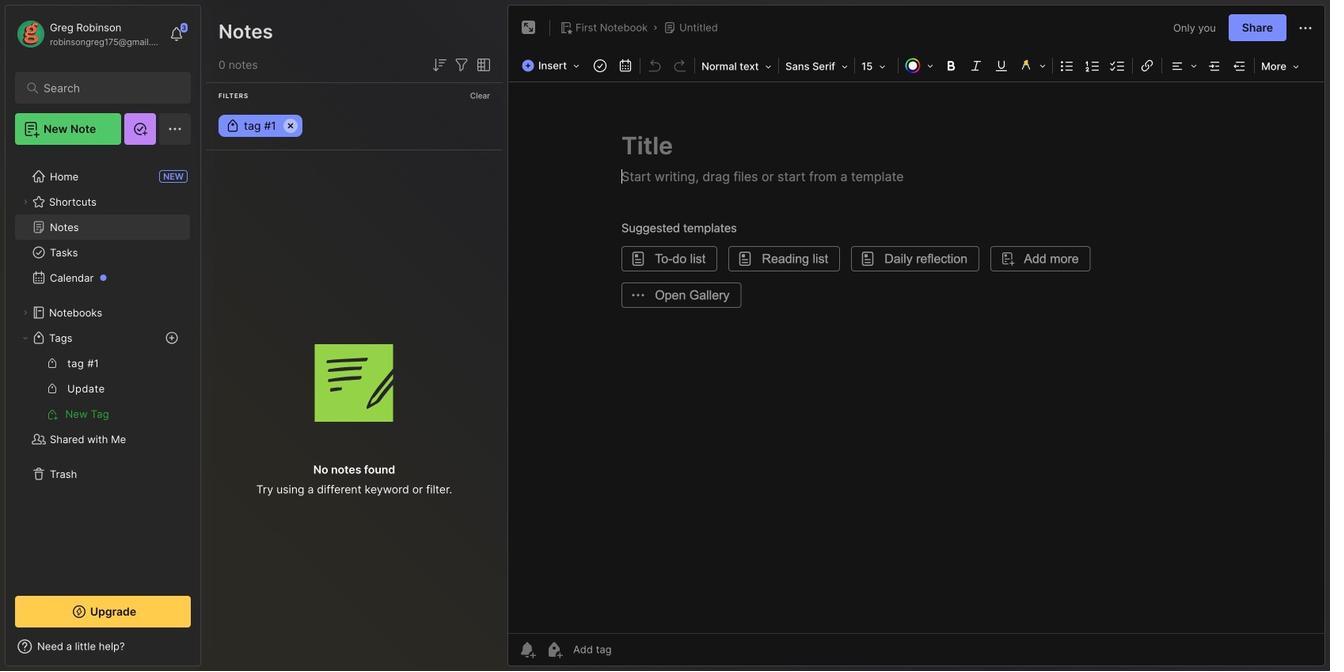 Task type: vqa. For each thing, say whether or not it's contained in the screenshot.
Close Image
no



Task type: describe. For each thing, give the bounding box(es) containing it.
calendar event image
[[615, 55, 637, 77]]

bold image
[[940, 55, 962, 77]]

click to collapse image
[[200, 642, 212, 661]]

Search text field
[[44, 81, 170, 96]]

Add tag field
[[572, 643, 690, 657]]

bulleted list image
[[1056, 55, 1079, 77]]

expand note image
[[519, 18, 538, 37]]

more actions image
[[1296, 19, 1315, 38]]

indent image
[[1204, 55, 1226, 77]]

Add filters field
[[452, 55, 471, 74]]

add tag image
[[545, 641, 564, 660]]

tree inside main element
[[6, 154, 200, 582]]

underline image
[[991, 55, 1013, 77]]

Font size field
[[857, 55, 896, 78]]

task image
[[589, 55, 611, 77]]

expand notebooks image
[[21, 308, 30, 318]]

add a reminder image
[[518, 641, 537, 660]]

More actions field
[[1296, 18, 1315, 38]]

group inside main element
[[15, 351, 190, 427]]

Alignment field
[[1164, 55, 1202, 77]]



Task type: locate. For each thing, give the bounding box(es) containing it.
checklist image
[[1107, 55, 1129, 77]]

Insert field
[[518, 55, 588, 77]]

Sort options field
[[430, 55, 449, 74]]

none search field inside main element
[[44, 78, 170, 97]]

tree
[[6, 154, 200, 582]]

Heading level field
[[697, 55, 777, 78]]

Font color field
[[900, 55, 938, 77]]

WHAT'S NEW field
[[6, 634, 200, 660]]

expand tags image
[[21, 333, 30, 343]]

Note Editor text field
[[508, 82, 1325, 633]]

insert link image
[[1136, 55, 1159, 77]]

More field
[[1257, 55, 1304, 78]]

outdent image
[[1229, 55, 1251, 77]]

None search field
[[44, 78, 170, 97]]

group
[[15, 351, 190, 427]]

main element
[[0, 0, 206, 671]]

add filters image
[[452, 55, 471, 74]]

View options field
[[471, 55, 493, 74]]

numbered list image
[[1082, 55, 1104, 77]]

italic image
[[965, 55, 987, 77]]

Highlight field
[[1014, 55, 1051, 77]]

note window element
[[508, 5, 1325, 671]]

Font family field
[[781, 55, 853, 78]]

Account field
[[15, 18, 162, 50]]



